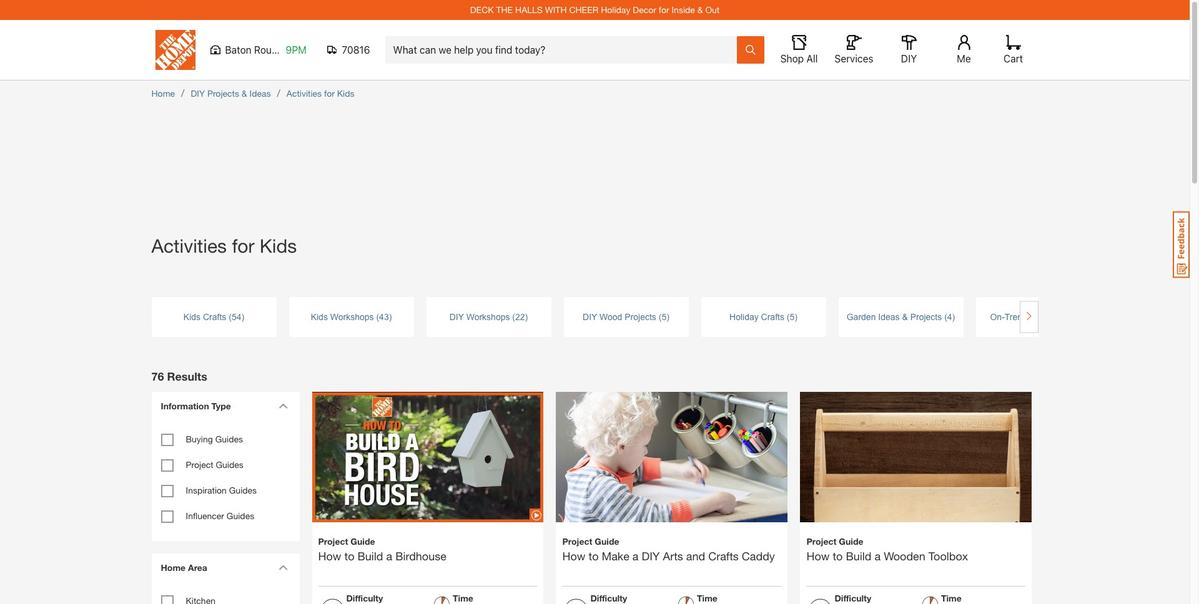Task type: vqa. For each thing, say whether or not it's contained in the screenshot.
Availability related to Check Availability
no



Task type: locate. For each thing, give the bounding box(es) containing it.
1 vertical spatial home
[[161, 563, 186, 573]]

1 difficulty from the left
[[346, 593, 383, 604]]

diy for diy wood projects ( 5 )
[[583, 312, 597, 322]]

time for birdhouse
[[453, 593, 473, 604]]

0 horizontal spatial crafts
[[203, 312, 226, 322]]

& left 'out'
[[697, 4, 703, 15]]

projects left 4
[[910, 312, 942, 322]]

difficulty down make
[[590, 593, 627, 604]]

activities
[[287, 88, 322, 99], [151, 235, 227, 257]]

arts
[[663, 549, 683, 563]]

1 vertical spatial activities for kids
[[151, 235, 297, 257]]

1 vertical spatial holiday
[[729, 312, 759, 322]]

home left area
[[161, 563, 186, 573]]

information type button
[[155, 392, 292, 420]]

project for how to build a birdhouse
[[318, 536, 348, 547]]

to
[[344, 549, 354, 563], [589, 549, 599, 563], [833, 549, 843, 563]]

project inside project guide how to build a birdhouse
[[318, 536, 348, 547]]

5
[[662, 312, 666, 322], [790, 312, 795, 322]]

1 ( from the left
[[229, 312, 232, 322]]

( for kids crafts
[[229, 312, 232, 322]]

2 build from the left
[[846, 549, 871, 563]]

diy inside button
[[901, 53, 917, 64]]

What can we help you find today? search field
[[393, 37, 736, 63]]

workshops left the 43
[[330, 312, 374, 322]]

3 guide from the left
[[839, 536, 863, 547]]

a inside project guide how to make a diy arts and crafts caddy
[[633, 549, 639, 563]]

build inside project guide how to build a birdhouse
[[358, 549, 383, 563]]

) for kids workshops ( 43 )
[[389, 312, 392, 322]]

to inside project guide how to build a birdhouse
[[344, 549, 354, 563]]

projects down baton on the top of the page
[[207, 88, 239, 99]]

ideas
[[250, 88, 271, 99], [878, 312, 900, 322]]

activities for kids
[[287, 88, 354, 99], [151, 235, 297, 257]]

1 how from the left
[[318, 549, 341, 563]]

how to make a diy arts and crafts caddy image
[[556, 371, 788, 602]]

1 time from the left
[[453, 593, 473, 604]]

deck
[[470, 4, 494, 15]]

0 horizontal spatial workshops
[[330, 312, 374, 322]]

a left 'wooden'
[[875, 549, 881, 563]]

2 ) from the left
[[389, 312, 392, 322]]

how inside 'project guide how to build a wooden toolbox'
[[807, 549, 830, 563]]

home for home area
[[161, 563, 186, 573]]

the home depot logo image
[[155, 30, 195, 70]]

project inside project guide how to make a diy arts and crafts caddy
[[562, 536, 592, 547]]

0 vertical spatial &
[[697, 4, 703, 15]]

time
[[453, 593, 473, 604], [697, 593, 717, 604], [941, 593, 962, 604]]

to inside project guide how to make a diy arts and crafts caddy
[[589, 549, 599, 563]]

difficulty down 'project guide how to build a wooden toolbox'
[[835, 593, 871, 604]]

0 horizontal spatial holiday
[[601, 4, 630, 15]]

build
[[358, 549, 383, 563], [846, 549, 871, 563]]

0 horizontal spatial ideas
[[250, 88, 271, 99]]

54
[[232, 312, 241, 322]]

0 vertical spatial home
[[151, 88, 175, 99]]

caret icon image inside information type button
[[278, 403, 288, 409]]

guide for diy
[[595, 536, 619, 547]]

1 horizontal spatial guide
[[595, 536, 619, 547]]

1 vertical spatial &
[[242, 88, 247, 99]]

2 horizontal spatial workshops
[[1030, 312, 1073, 322]]

& down baton on the top of the page
[[242, 88, 247, 99]]

2 to from the left
[[589, 549, 599, 563]]

difficulty for birdhouse
[[346, 593, 383, 604]]

3 workshops from the left
[[1030, 312, 1073, 322]]

2 workshops from the left
[[466, 312, 510, 322]]

time for diy
[[697, 593, 717, 604]]

& right garden
[[902, 312, 908, 322]]

3 ( from the left
[[512, 312, 515, 322]]

2 horizontal spatial difficulty
[[835, 593, 871, 604]]

guide inside project guide how to make a diy arts and crafts caddy
[[595, 536, 619, 547]]

1 ) from the left
[[241, 312, 244, 322]]

workshops right the 'trend'
[[1030, 312, 1073, 322]]

&
[[697, 4, 703, 15], [242, 88, 247, 99], [902, 312, 908, 322]]

diy
[[901, 53, 917, 64], [191, 88, 205, 99], [449, 312, 464, 322], [583, 312, 597, 322], [642, 549, 660, 563]]

a for wooden
[[875, 549, 881, 563]]

for
[[659, 4, 669, 15], [324, 88, 335, 99], [232, 235, 254, 257]]

ideas down baton rouge 9pm at top
[[250, 88, 271, 99]]

home inside 'button'
[[161, 563, 186, 573]]

guides up inspiration guides on the bottom
[[216, 460, 243, 470]]

workshops left 22
[[466, 312, 510, 322]]

2 horizontal spatial for
[[659, 4, 669, 15]]

difficulty for wooden
[[835, 593, 871, 604]]

guide
[[351, 536, 375, 547], [595, 536, 619, 547], [839, 536, 863, 547]]

project
[[186, 460, 213, 470], [318, 536, 348, 547], [562, 536, 592, 547], [807, 536, 837, 547]]

0 horizontal spatial to
[[344, 549, 354, 563]]

1 horizontal spatial a
[[633, 549, 639, 563]]

1 to from the left
[[344, 549, 354, 563]]

2 horizontal spatial time
[[941, 593, 962, 604]]

guides for project guides
[[216, 460, 243, 470]]

1 horizontal spatial to
[[589, 549, 599, 563]]

a right make
[[633, 549, 639, 563]]

2 ( from the left
[[376, 312, 379, 322]]

s
[[201, 369, 207, 383]]

kids
[[337, 88, 354, 99], [260, 235, 297, 257], [184, 312, 201, 322], [311, 312, 328, 322]]

area
[[188, 563, 207, 573]]

1 vertical spatial caret icon image
[[278, 565, 288, 571]]

1 horizontal spatial difficulty
[[590, 593, 627, 604]]

1 horizontal spatial workshops
[[466, 312, 510, 322]]

guides up project guides at the left bottom of page
[[215, 434, 243, 445]]

projects
[[207, 88, 239, 99], [625, 312, 656, 322], [910, 312, 942, 322]]

caret icon image inside the home area 'button'
[[278, 565, 288, 571]]

2 horizontal spatial guide
[[839, 536, 863, 547]]

shop
[[780, 53, 804, 64]]

0 horizontal spatial projects
[[207, 88, 239, 99]]

baton rouge 9pm
[[225, 44, 307, 56]]

1 vertical spatial for
[[324, 88, 335, 99]]

a inside 'project guide how to build a wooden toolbox'
[[875, 549, 881, 563]]

guide for birdhouse
[[351, 536, 375, 547]]

2 caret icon image from the top
[[278, 565, 288, 571]]

1 horizontal spatial 5
[[790, 312, 795, 322]]

cart link
[[1000, 35, 1027, 65]]

) for holiday crafts ( 5 )
[[795, 312, 797, 322]]

2 5 from the left
[[790, 312, 795, 322]]

1 horizontal spatial how
[[562, 549, 585, 563]]

0 horizontal spatial 5
[[662, 312, 666, 322]]

0 horizontal spatial build
[[358, 549, 383, 563]]

1 vertical spatial activities
[[151, 235, 227, 257]]

diy projects & ideas link
[[191, 88, 271, 99]]

guides for buying guides
[[215, 434, 243, 445]]

feedback link image
[[1173, 211, 1190, 279]]

2 time from the left
[[697, 593, 717, 604]]

how to build a wooden toolbox image
[[800, 371, 1032, 602]]

caret icon image
[[278, 403, 288, 409], [278, 565, 288, 571]]

5 ) from the left
[[795, 312, 797, 322]]

buying
[[186, 434, 213, 445]]

3 how from the left
[[807, 549, 830, 563]]

and
[[686, 549, 705, 563]]

home down the home depot logo
[[151, 88, 175, 99]]

diy projects & ideas
[[191, 88, 271, 99]]

services button
[[834, 35, 874, 65]]

projects right wood
[[625, 312, 656, 322]]

2 guide from the left
[[595, 536, 619, 547]]

2 horizontal spatial a
[[875, 549, 881, 563]]

0 horizontal spatial difficulty
[[346, 593, 383, 604]]

1 vertical spatial ideas
[[878, 312, 900, 322]]

3 difficulty from the left
[[835, 593, 871, 604]]

to inside 'project guide how to build a wooden toolbox'
[[833, 549, 843, 563]]

0 horizontal spatial a
[[386, 549, 392, 563]]

crafts
[[203, 312, 226, 322], [761, 312, 784, 322], [708, 549, 739, 563]]

0 vertical spatial caret icon image
[[278, 403, 288, 409]]

2 horizontal spatial how
[[807, 549, 830, 563]]

guides
[[215, 434, 243, 445], [216, 460, 243, 470], [229, 485, 257, 496], [227, 511, 254, 521]]

a
[[386, 549, 392, 563], [633, 549, 639, 563], [875, 549, 881, 563]]

build left 'wooden'
[[846, 549, 871, 563]]

buying guides
[[186, 434, 243, 445]]

1 horizontal spatial activities
[[287, 88, 322, 99]]

1 workshops from the left
[[330, 312, 374, 322]]

garden ideas & projects ( 4 )
[[847, 312, 955, 322]]

cart
[[1004, 53, 1023, 64]]

workshops for kids workshops
[[330, 312, 374, 322]]

2 vertical spatial &
[[902, 312, 908, 322]]

1 horizontal spatial time
[[697, 593, 717, 604]]

home
[[151, 88, 175, 99], [161, 563, 186, 573]]

)
[[241, 312, 244, 322], [389, 312, 392, 322], [525, 312, 528, 322], [666, 312, 669, 322], [795, 312, 797, 322], [952, 312, 955, 322]]

6 ( from the left
[[944, 312, 947, 322]]

cheer
[[569, 4, 598, 15]]

inspiration
[[186, 485, 227, 496]]

diy for diy
[[901, 53, 917, 64]]

build inside 'project guide how to build a wooden toolbox'
[[846, 549, 871, 563]]

type
[[211, 401, 231, 412]]

0 horizontal spatial time
[[453, 593, 473, 604]]

1 a from the left
[[386, 549, 392, 563]]

5 ( from the left
[[787, 312, 790, 322]]

1 horizontal spatial build
[[846, 549, 871, 563]]

4 ( from the left
[[659, 312, 662, 322]]

3 time from the left
[[941, 593, 962, 604]]

how
[[318, 549, 341, 563], [562, 549, 585, 563], [807, 549, 830, 563]]

0 horizontal spatial how
[[318, 549, 341, 563]]

the
[[496, 4, 513, 15]]

0 horizontal spatial guide
[[351, 536, 375, 547]]

holiday
[[601, 4, 630, 15], [729, 312, 759, 322]]

) for kids crafts ( 54 )
[[241, 312, 244, 322]]

information type
[[161, 401, 231, 412]]

1 guide from the left
[[351, 536, 375, 547]]

2 difficulty from the left
[[590, 593, 627, 604]]

difficulty down project guide how to build a birdhouse
[[346, 593, 383, 604]]

caddy
[[742, 549, 775, 563]]

3 to from the left
[[833, 549, 843, 563]]

2 horizontal spatial projects
[[910, 312, 942, 322]]

1 build from the left
[[358, 549, 383, 563]]

how inside project guide how to make a diy arts and crafts caddy
[[562, 549, 585, 563]]

2 horizontal spatial &
[[902, 312, 908, 322]]

toolbox
[[929, 549, 968, 563]]

crafts for holiday crafts
[[761, 312, 784, 322]]

1 horizontal spatial ideas
[[878, 312, 900, 322]]

0 horizontal spatial &
[[242, 88, 247, 99]]

how to build a birdhouse image
[[312, 371, 544, 544]]

decor
[[633, 4, 656, 15]]

22
[[515, 312, 525, 322]]

project inside 'project guide how to build a wooden toolbox'
[[807, 536, 837, 547]]

guides down inspiration guides on the bottom
[[227, 511, 254, 521]]

3 ) from the left
[[525, 312, 528, 322]]

caret icon image for type
[[278, 403, 288, 409]]

guide inside project guide how to build a birdhouse
[[351, 536, 375, 547]]

0 vertical spatial for
[[659, 4, 669, 15]]

(
[[229, 312, 232, 322], [376, 312, 379, 322], [512, 312, 515, 322], [659, 312, 662, 322], [787, 312, 790, 322], [944, 312, 947, 322]]

1 horizontal spatial &
[[697, 4, 703, 15]]

how for how to build a birdhouse
[[318, 549, 341, 563]]

time for wooden
[[941, 593, 962, 604]]

2 horizontal spatial to
[[833, 549, 843, 563]]

difficulty
[[346, 593, 383, 604], [590, 593, 627, 604], [835, 593, 871, 604]]

2 how from the left
[[562, 549, 585, 563]]

build left 'birdhouse'
[[358, 549, 383, 563]]

holiday crafts ( 5 )
[[729, 312, 797, 322]]

2 horizontal spatial crafts
[[761, 312, 784, 322]]

workshops
[[330, 312, 374, 322], [466, 312, 510, 322], [1030, 312, 1073, 322]]

out
[[705, 4, 720, 15]]

guides up influencer guides
[[229, 485, 257, 496]]

2 vertical spatial for
[[232, 235, 254, 257]]

0 vertical spatial activities
[[287, 88, 322, 99]]

1 caret icon image from the top
[[278, 403, 288, 409]]

& for garden ideas & projects ( 4 )
[[902, 312, 908, 322]]

1 horizontal spatial crafts
[[708, 549, 739, 563]]

43
[[379, 312, 389, 322]]

build for wooden
[[846, 549, 871, 563]]

how inside project guide how to build a birdhouse
[[318, 549, 341, 563]]

ideas right garden
[[878, 312, 900, 322]]

3 a from the left
[[875, 549, 881, 563]]

1 horizontal spatial projects
[[625, 312, 656, 322]]

project guide how to build a wooden toolbox
[[807, 536, 968, 563]]

activities for kids link
[[287, 88, 354, 99]]

a left 'birdhouse'
[[386, 549, 392, 563]]

guide inside 'project guide how to build a wooden toolbox'
[[839, 536, 863, 547]]

influencer guides
[[186, 511, 254, 521]]

a inside project guide how to build a birdhouse
[[386, 549, 392, 563]]

2 a from the left
[[633, 549, 639, 563]]



Task type: describe. For each thing, give the bounding box(es) containing it.
0 horizontal spatial activities
[[151, 235, 227, 257]]

birdhouse
[[395, 549, 446, 563]]

a for diy
[[633, 549, 639, 563]]

information
[[161, 401, 209, 412]]

) for diy workshops ( 22 )
[[525, 312, 528, 322]]

on-trend workshops
[[990, 312, 1073, 322]]

a for birdhouse
[[386, 549, 392, 563]]

halls
[[515, 4, 543, 15]]

0 vertical spatial activities for kids
[[287, 88, 354, 99]]

deck the halls with cheer holiday decor for inside & out link
[[470, 4, 720, 15]]

rouge
[[254, 44, 283, 56]]

project for how to build a wooden toolbox
[[807, 536, 837, 547]]

diy for diy projects & ideas
[[191, 88, 205, 99]]

inspiration guides
[[186, 485, 257, 496]]

trend
[[1005, 312, 1027, 322]]

difficulty for diy
[[590, 593, 627, 604]]

1 horizontal spatial holiday
[[729, 312, 759, 322]]

guides for influencer guides
[[227, 511, 254, 521]]

& for diy projects & ideas
[[242, 88, 247, 99]]

1 5 from the left
[[662, 312, 666, 322]]

home area
[[161, 563, 207, 573]]

shop all button
[[779, 35, 819, 65]]

crafts inside project guide how to make a diy arts and crafts caddy
[[708, 549, 739, 563]]

9pm
[[286, 44, 307, 56]]

diy for diy workshops ( 22 )
[[449, 312, 464, 322]]

services
[[835, 53, 873, 64]]

76
[[151, 369, 164, 383]]

home area button
[[155, 554, 292, 582]]

project for how to make a diy arts and crafts caddy
[[562, 536, 592, 547]]

( for diy workshops
[[512, 312, 515, 322]]

0 vertical spatial holiday
[[601, 4, 630, 15]]

kids workshops ( 43 )
[[311, 312, 392, 322]]

wooden
[[884, 549, 925, 563]]

4 ) from the left
[[666, 312, 669, 322]]

shop all
[[780, 53, 818, 64]]

diy button
[[889, 35, 929, 65]]

influencer
[[186, 511, 224, 521]]

diy workshops ( 22 )
[[449, 312, 528, 322]]

to for how to build a birdhouse
[[344, 549, 354, 563]]

build for birdhouse
[[358, 549, 383, 563]]

baton
[[225, 44, 252, 56]]

caret icon image for area
[[278, 565, 288, 571]]

workshops inside on-trend workshops link
[[1030, 312, 1073, 322]]

deck the halls with cheer holiday decor for inside & out
[[470, 4, 720, 15]]

diy wood projects ( 5 )
[[583, 312, 669, 322]]

me
[[957, 53, 971, 64]]

garden
[[847, 312, 876, 322]]

on-
[[990, 312, 1005, 322]]

workshops for diy workshops
[[466, 312, 510, 322]]

make
[[602, 549, 629, 563]]

project guide how to build a birdhouse
[[318, 536, 446, 563]]

( for kids workshops
[[376, 312, 379, 322]]

0 horizontal spatial for
[[232, 235, 254, 257]]

1 horizontal spatial for
[[324, 88, 335, 99]]

all
[[807, 53, 818, 64]]

result
[[167, 369, 201, 383]]

( for holiday crafts
[[787, 312, 790, 322]]

home for home link
[[151, 88, 175, 99]]

76 result s
[[151, 369, 207, 383]]

guide for wooden
[[839, 536, 863, 547]]

on-trend workshops link
[[976, 311, 1101, 324]]

diy inside project guide how to make a diy arts and crafts caddy
[[642, 549, 660, 563]]

how for how to make a diy arts and crafts caddy
[[562, 549, 585, 563]]

crafts for kids crafts
[[203, 312, 226, 322]]

project guides
[[186, 460, 243, 470]]

home link
[[151, 88, 175, 99]]

inside
[[672, 4, 695, 15]]

to for how to make a diy arts and crafts caddy
[[589, 549, 599, 563]]

70816
[[342, 44, 370, 56]]

0 vertical spatial ideas
[[250, 88, 271, 99]]

me button
[[944, 35, 984, 65]]

4
[[947, 312, 952, 322]]

with
[[545, 4, 567, 15]]

wood
[[600, 312, 622, 322]]

to for how to build a wooden toolbox
[[833, 549, 843, 563]]

6 ) from the left
[[952, 312, 955, 322]]

project guide how to make a diy arts and crafts caddy
[[562, 536, 775, 563]]

kids crafts ( 54 )
[[184, 312, 244, 322]]

how for how to build a wooden toolbox
[[807, 549, 830, 563]]

70816 button
[[327, 44, 370, 56]]

guides for inspiration guides
[[229, 485, 257, 496]]



